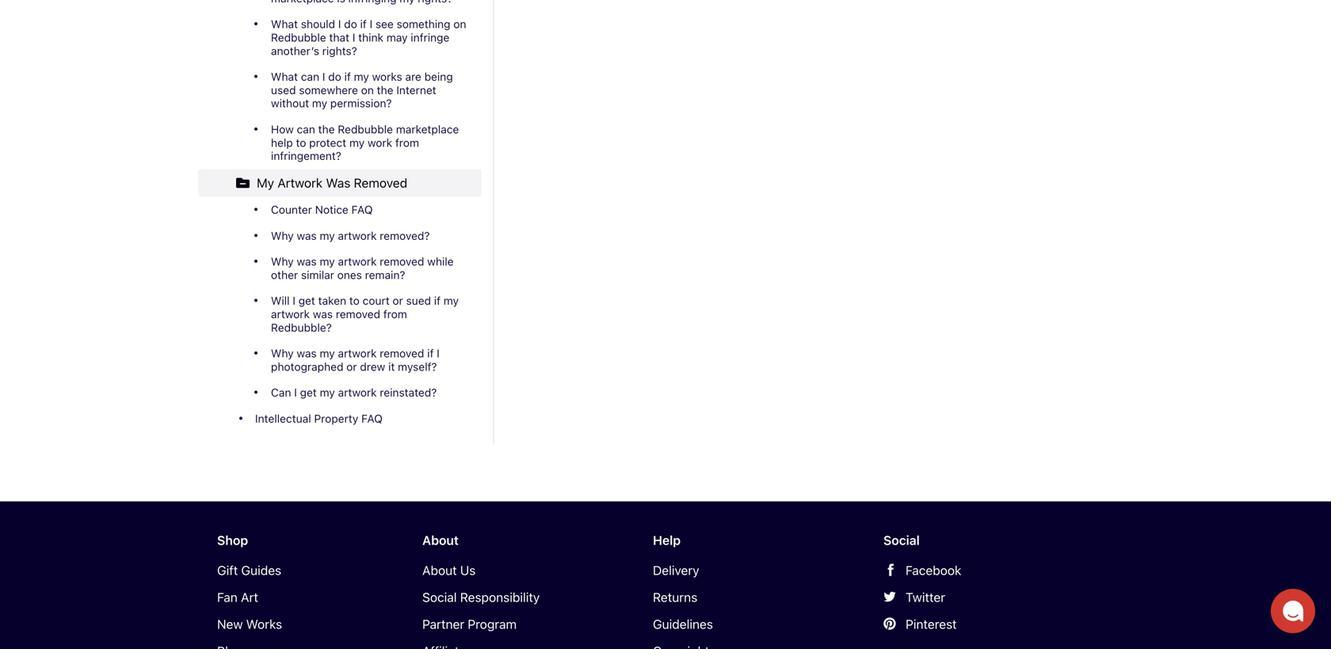 Task type: vqa. For each thing, say whether or not it's contained in the screenshot.
by at the top
no



Task type: locate. For each thing, give the bounding box(es) containing it.
why up photographed
[[271, 347, 294, 360]]

0 horizontal spatial redbubble
[[271, 31, 326, 44]]

do up the that
[[344, 18, 357, 31]]

sued
[[406, 295, 431, 308]]

if inside what can i do if my works are being used somewhere on the internet without my permission?
[[344, 70, 351, 83]]

2 about from the top
[[422, 563, 457, 578]]

or left the sued
[[393, 295, 403, 308]]

removed up it
[[380, 347, 424, 360]]

partner program
[[422, 617, 517, 632]]

i up the that
[[338, 18, 341, 31]]

returns
[[653, 590, 697, 605]]

was down counter
[[297, 229, 317, 242]]

get down photographed
[[300, 386, 317, 400]]

counter notice faq link
[[223, 197, 481, 223]]

can up somewhere
[[301, 70, 319, 83]]

artwork inside "why was my artwork removed if i photographed or drew it myself?"
[[338, 347, 377, 360]]

artwork down counter notice faq link
[[338, 229, 377, 242]]

why was my artwork removed while other similar ones remain? link
[[223, 249, 481, 288]]

from
[[395, 136, 419, 149], [383, 308, 407, 321]]

1 vertical spatial about
[[422, 563, 457, 578]]

my down somewhere
[[312, 97, 327, 110]]

2 why from the top
[[271, 255, 294, 268]]

1 vertical spatial can
[[297, 123, 315, 136]]

was for why was my artwork removed?
[[297, 229, 317, 242]]

1 why from the top
[[271, 229, 294, 242]]

on inside what can i do if my works are being used somewhere on the internet without my permission?
[[361, 83, 374, 97]]

twitter icon image
[[883, 591, 896, 604]]

my
[[257, 175, 274, 190]]

1 horizontal spatial or
[[393, 295, 403, 308]]

2 vertical spatial removed
[[380, 347, 424, 360]]

counter notice faq
[[271, 203, 373, 216]]

1 horizontal spatial do
[[344, 18, 357, 31]]

if up somewhere
[[344, 70, 351, 83]]

help
[[653, 533, 681, 548]]

partner
[[422, 617, 464, 632]]

drew
[[360, 360, 385, 374]]

my up "similar"
[[320, 255, 335, 268]]

removed down court
[[336, 308, 380, 321]]

0 vertical spatial redbubble
[[271, 31, 326, 44]]

infringe
[[411, 31, 450, 44]]

0 vertical spatial or
[[393, 295, 403, 308]]

i inside "why was my artwork removed if i photographed or drew it myself?"
[[437, 347, 440, 360]]

are
[[405, 70, 421, 83]]

i inside what can i do if my works are being used somewhere on the internet without my permission?
[[322, 70, 325, 83]]

1 vertical spatial do
[[328, 70, 341, 83]]

from down court
[[383, 308, 407, 321]]

from down marketplace
[[395, 136, 419, 149]]

1 vertical spatial social
[[422, 590, 457, 605]]

0 horizontal spatial social
[[422, 590, 457, 605]]

1 about from the top
[[422, 533, 459, 548]]

faq inside the intellectual property faq link
[[361, 412, 383, 425]]

twitter
[[906, 590, 945, 605]]

0 horizontal spatial do
[[328, 70, 341, 83]]

do up somewhere
[[328, 70, 341, 83]]

social up partner
[[422, 590, 457, 605]]

think
[[358, 31, 383, 44]]

delivery link
[[653, 560, 833, 581]]

removed inside "why was my artwork removed if i photographed or drew it myself?"
[[380, 347, 424, 360]]

get left taken
[[298, 295, 315, 308]]

artwork for why was my artwork removed if i photographed or drew it myself?
[[338, 347, 377, 360]]

0 vertical spatial faq
[[351, 203, 373, 216]]

facebook
[[906, 563, 961, 578]]

was for why was my artwork removed if i photographed or drew it myself?
[[297, 347, 317, 360]]

removed up remain?
[[380, 255, 424, 268]]

0 vertical spatial the
[[377, 83, 393, 97]]

1 vertical spatial to
[[349, 295, 360, 308]]

if
[[360, 18, 367, 31], [344, 70, 351, 83], [434, 295, 441, 308], [427, 347, 434, 360]]

to left court
[[349, 295, 360, 308]]

1 vertical spatial or
[[346, 360, 357, 374]]

0 vertical spatial from
[[395, 136, 419, 149]]

to inside will i get taken to court or sued if my artwork was removed from redbubble?
[[349, 295, 360, 308]]

program
[[468, 617, 517, 632]]

faq down can i get my artwork reinstated? at the bottom left of page
[[361, 412, 383, 425]]

intellectual property faq link
[[198, 406, 481, 432]]

used
[[271, 83, 296, 97]]

do
[[344, 18, 357, 31], [328, 70, 341, 83]]

what should i do if i see something on redbubble that i think may infringe another's rights? link
[[223, 11, 481, 64]]

about up about us on the left of page
[[422, 533, 459, 548]]

artwork down will
[[271, 308, 310, 321]]

redbubble up another's
[[271, 31, 326, 44]]

fan
[[217, 590, 238, 605]]

pinterest link
[[883, 614, 1063, 635]]

1 vertical spatial why
[[271, 255, 294, 268]]

redbubble
[[271, 31, 326, 44], [338, 123, 393, 136]]

what up another's
[[271, 18, 298, 31]]

redbubble up work
[[338, 123, 393, 136]]

what inside what can i do if my works are being used somewhere on the internet without my permission?
[[271, 70, 298, 83]]

my left work
[[349, 136, 365, 149]]

on
[[453, 18, 466, 31], [361, 83, 374, 97]]

get inside will i get taken to court or sued if my artwork was removed from redbubble?
[[298, 295, 315, 308]]

faq up why was my artwork removed? link at the left of page
[[351, 203, 373, 216]]

without
[[271, 97, 309, 110]]

what inside what should i do if i see something on redbubble that i think may infringe another's rights?
[[271, 18, 298, 31]]

why was my artwork removed if i photographed or drew it myself?
[[271, 347, 440, 374]]

social for social responsibility
[[422, 590, 457, 605]]

if inside "why was my artwork removed if i photographed or drew it myself?"
[[427, 347, 434, 360]]

0 horizontal spatial to
[[296, 136, 306, 149]]

why down counter
[[271, 229, 294, 242]]

artwork down drew
[[338, 386, 377, 400]]

internet
[[396, 83, 436, 97]]

why inside 'why was my artwork removed while other similar ones remain?'
[[271, 255, 294, 268]]

if up "myself?"
[[427, 347, 434, 360]]

myself?
[[398, 360, 437, 374]]

artwork up ones
[[338, 255, 377, 268]]

1 horizontal spatial on
[[453, 18, 466, 31]]

if right the sued
[[434, 295, 441, 308]]

do inside what can i do if my works are being used somewhere on the internet without my permission?
[[328, 70, 341, 83]]

removed for drew
[[380, 347, 424, 360]]

1 horizontal spatial social
[[883, 533, 920, 548]]

works
[[246, 617, 282, 632]]

why for why was my artwork removed while other similar ones remain?
[[271, 255, 294, 268]]

1 horizontal spatial redbubble
[[338, 123, 393, 136]]

1 horizontal spatial to
[[349, 295, 360, 308]]

artwork
[[338, 229, 377, 242], [338, 255, 377, 268], [271, 308, 310, 321], [338, 347, 377, 360], [338, 386, 377, 400]]

social responsibility link
[[422, 587, 602, 608]]

was
[[297, 229, 317, 242], [297, 255, 317, 268], [313, 308, 333, 321], [297, 347, 317, 360]]

1 vertical spatial faq
[[361, 412, 383, 425]]

removed inside 'why was my artwork removed while other similar ones remain?'
[[380, 255, 424, 268]]

1 horizontal spatial the
[[377, 83, 393, 97]]

or left drew
[[346, 360, 357, 374]]

guides
[[241, 563, 281, 578]]

was down taken
[[313, 308, 333, 321]]

1 what from the top
[[271, 18, 298, 31]]

my left 'works'
[[354, 70, 369, 83]]

about left us
[[422, 563, 457, 578]]

why for why was my artwork removed if i photographed or drew it myself?
[[271, 347, 294, 360]]

do inside what should i do if i see something on redbubble that i think may infringe another's rights?
[[344, 18, 357, 31]]

will i get taken to court or sued if my artwork was removed from redbubble?
[[271, 295, 459, 334]]

my inside "why was my artwork removed if i photographed or drew it myself?"
[[320, 347, 335, 360]]

was inside 'why was my artwork removed while other similar ones remain?'
[[297, 255, 317, 268]]

or
[[393, 295, 403, 308], [346, 360, 357, 374]]

social up facebook icon
[[883, 533, 920, 548]]

i
[[338, 18, 341, 31], [370, 18, 373, 31], [352, 31, 355, 44], [322, 70, 325, 83], [293, 295, 295, 308], [437, 347, 440, 360], [294, 386, 297, 400]]

3 why from the top
[[271, 347, 294, 360]]

shop
[[217, 533, 248, 548]]

can inside how can the redbubble marketplace help to protect my work from infringement?
[[297, 123, 315, 136]]

how
[[271, 123, 294, 136]]

what up used
[[271, 70, 298, 83]]

0 horizontal spatial on
[[361, 83, 374, 97]]

my up intellectual property faq
[[320, 386, 335, 400]]

my right the sued
[[444, 295, 459, 308]]

facebook link
[[883, 560, 1063, 581]]

on right something
[[453, 18, 466, 31]]

1 vertical spatial from
[[383, 308, 407, 321]]

why was my artwork removed?
[[271, 229, 430, 242]]

responsibility
[[460, 590, 540, 605]]

can right the how
[[297, 123, 315, 136]]

will i get taken to court or sued if my artwork was removed from redbubble? link
[[223, 288, 481, 341]]

0 vertical spatial can
[[301, 70, 319, 83]]

0 vertical spatial get
[[298, 295, 315, 308]]

pinterest icon image
[[883, 618, 896, 631]]

2 what from the top
[[271, 70, 298, 83]]

get for taken
[[298, 295, 315, 308]]

can i get my artwork reinstated?
[[271, 386, 437, 400]]

if inside will i get taken to court or sued if my artwork was removed from redbubble?
[[434, 295, 441, 308]]

0 horizontal spatial the
[[318, 123, 335, 136]]

1 vertical spatial get
[[300, 386, 317, 400]]

pinterest
[[906, 617, 957, 632]]

0 vertical spatial do
[[344, 18, 357, 31]]

can i get my artwork reinstated? link
[[223, 380, 481, 406]]

artwork inside 'why was my artwork removed while other similar ones remain?'
[[338, 255, 377, 268]]

0 vertical spatial about
[[422, 533, 459, 548]]

was up "similar"
[[297, 255, 317, 268]]

what
[[271, 18, 298, 31], [271, 70, 298, 83]]

to up infringement?
[[296, 136, 306, 149]]

was for why was my artwork removed while other similar ones remain?
[[297, 255, 317, 268]]

was inside "why was my artwork removed if i photographed or drew it myself?"
[[297, 347, 317, 360]]

the up protect
[[318, 123, 335, 136]]

0 vertical spatial social
[[883, 533, 920, 548]]

if up think
[[360, 18, 367, 31]]

0 vertical spatial what
[[271, 18, 298, 31]]

property
[[314, 412, 358, 425]]

the inside what can i do if my works are being used somewhere on the internet without my permission?
[[377, 83, 393, 97]]

1 vertical spatial the
[[318, 123, 335, 136]]

my up photographed
[[320, 347, 335, 360]]

i up somewhere
[[322, 70, 325, 83]]

about inside about us link
[[422, 563, 457, 578]]

why inside "why was my artwork removed if i photographed or drew it myself?"
[[271, 347, 294, 360]]

0 horizontal spatial or
[[346, 360, 357, 374]]

other
[[271, 269, 298, 282]]

to inside how can the redbubble marketplace help to protect my work from infringement?
[[296, 136, 306, 149]]

something
[[397, 18, 450, 31]]

what can i do if my works are being used somewhere on the internet without my permission? link
[[223, 64, 481, 116]]

removed
[[380, 255, 424, 268], [336, 308, 380, 321], [380, 347, 424, 360]]

artwork up drew
[[338, 347, 377, 360]]

on up permission? at left top
[[361, 83, 374, 97]]

why
[[271, 229, 294, 242], [271, 255, 294, 268], [271, 347, 294, 360]]

or inside will i get taken to court or sued if my artwork was removed from redbubble?
[[393, 295, 403, 308]]

court
[[363, 295, 390, 308]]

0 vertical spatial why
[[271, 229, 294, 242]]

get
[[298, 295, 315, 308], [300, 386, 317, 400]]

my inside will i get taken to court or sued if my artwork was removed from redbubble?
[[444, 295, 459, 308]]

2 vertical spatial why
[[271, 347, 294, 360]]

1 vertical spatial removed
[[336, 308, 380, 321]]

1 vertical spatial what
[[271, 70, 298, 83]]

1 vertical spatial redbubble
[[338, 123, 393, 136]]

i right will
[[293, 295, 295, 308]]

0 vertical spatial to
[[296, 136, 306, 149]]

can
[[301, 70, 319, 83], [297, 123, 315, 136]]

i up "myself?"
[[437, 347, 440, 360]]

photographed
[[271, 360, 343, 374]]

why up other
[[271, 255, 294, 268]]

1 vertical spatial on
[[361, 83, 374, 97]]

gift guides
[[217, 563, 281, 578]]

us
[[460, 563, 476, 578]]

was
[[326, 175, 350, 190]]

the down 'works'
[[377, 83, 393, 97]]

social for social
[[883, 533, 920, 548]]

can inside what can i do if my works are being used somewhere on the internet without my permission?
[[301, 70, 319, 83]]

0 vertical spatial removed
[[380, 255, 424, 268]]

fan art
[[217, 590, 258, 605]]

was up photographed
[[297, 347, 317, 360]]

why was my artwork removed? link
[[223, 223, 481, 249]]

to
[[296, 136, 306, 149], [349, 295, 360, 308]]

faq inside counter notice faq link
[[351, 203, 373, 216]]

0 vertical spatial on
[[453, 18, 466, 31]]

being
[[424, 70, 453, 83]]

it
[[388, 360, 395, 374]]



Task type: describe. For each thing, give the bounding box(es) containing it.
redbubble?
[[271, 321, 332, 334]]

artwork inside will i get taken to court or sued if my artwork was removed from redbubble?
[[271, 308, 310, 321]]

removed for remain?
[[380, 255, 424, 268]]

can for what
[[301, 70, 319, 83]]

can for how
[[297, 123, 315, 136]]

artwork for why was my artwork removed?
[[338, 229, 377, 242]]

guidelines link
[[653, 614, 833, 635]]

do for should
[[344, 18, 357, 31]]

counter
[[271, 203, 312, 216]]

about us link
[[422, 560, 602, 581]]

protect
[[309, 136, 346, 149]]

i up think
[[370, 18, 373, 31]]

rights?
[[322, 44, 357, 57]]

open chat image
[[1282, 601, 1304, 623]]

artwork for why was my artwork removed while other similar ones remain?
[[338, 255, 377, 268]]

somewhere
[[299, 83, 358, 97]]

about for about us
[[422, 563, 457, 578]]

intellectual
[[255, 412, 311, 425]]

about for about
[[422, 533, 459, 548]]

twitter link
[[883, 587, 1063, 608]]

facebook icon image
[[883, 564, 896, 577]]

while
[[427, 255, 454, 268]]

works
[[372, 70, 402, 83]]

do for can
[[328, 70, 341, 83]]

marketplace
[[396, 123, 459, 136]]

i right can
[[294, 386, 297, 400]]

my inside how can the redbubble marketplace help to protect my work from infringement?
[[349, 136, 365, 149]]

help
[[271, 136, 293, 149]]

work
[[368, 136, 392, 149]]

redbubble inside how can the redbubble marketplace help to protect my work from infringement?
[[338, 123, 393, 136]]

from inside will i get taken to court or sued if my artwork was removed from redbubble?
[[383, 308, 407, 321]]

i inside will i get taken to court or sued if my artwork was removed from redbubble?
[[293, 295, 295, 308]]

permission?
[[330, 97, 392, 110]]

will
[[271, 295, 290, 308]]

what for used
[[271, 70, 298, 83]]

get for my
[[300, 386, 317, 400]]

how can the redbubble marketplace help to protect my work from infringement? link
[[223, 116, 481, 169]]

on inside what should i do if i see something on redbubble that i think may infringe another's rights?
[[453, 18, 466, 31]]

social responsibility
[[422, 590, 540, 605]]

another's
[[271, 44, 319, 57]]

guidelines
[[653, 617, 713, 632]]

gift guides link
[[217, 560, 397, 581]]

see
[[376, 18, 394, 31]]

my inside 'why was my artwork removed while other similar ones remain?'
[[320, 255, 335, 268]]

similar
[[301, 269, 334, 282]]

if inside what should i do if i see something on redbubble that i think may infringe another's rights?
[[360, 18, 367, 31]]

that
[[329, 31, 349, 44]]

remain?
[[365, 269, 405, 282]]

faq for counter notice faq
[[351, 203, 373, 216]]

redbubble inside what should i do if i see something on redbubble that i think may infringe another's rights?
[[271, 31, 326, 44]]

may
[[386, 31, 408, 44]]

delivery
[[653, 563, 699, 578]]

art
[[241, 590, 258, 605]]

faq for intellectual property faq
[[361, 412, 383, 425]]

what should i do if i see something on redbubble that i think may infringe another's rights?
[[271, 18, 466, 57]]

intellectual property faq
[[255, 412, 383, 425]]

removed
[[354, 175, 407, 190]]

reinstated?
[[380, 386, 437, 400]]

infringement?
[[271, 149, 341, 162]]

returns link
[[653, 587, 833, 608]]

partner program link
[[422, 614, 602, 635]]

why was my artwork removed if i photographed or drew it myself? link
[[223, 341, 481, 380]]

ones
[[337, 269, 362, 282]]

my artwork was removed
[[257, 175, 407, 190]]

my down notice
[[320, 229, 335, 242]]

was inside will i get taken to court or sued if my artwork was removed from redbubble?
[[313, 308, 333, 321]]

new works
[[217, 617, 282, 632]]

notice
[[315, 203, 348, 216]]

what can i do if my works are being used somewhere on the internet without my permission?
[[271, 70, 453, 110]]

should
[[301, 18, 335, 31]]

about us
[[422, 563, 476, 578]]

the inside how can the redbubble marketplace help to protect my work from infringement?
[[318, 123, 335, 136]]

why was my artwork removed while other similar ones remain?
[[271, 255, 454, 282]]

from inside how can the redbubble marketplace help to protect my work from infringement?
[[395, 136, 419, 149]]

what for redbubble
[[271, 18, 298, 31]]

can
[[271, 386, 291, 400]]

why for why was my artwork removed?
[[271, 229, 294, 242]]

my artwork was removed link
[[198, 169, 481, 197]]

artwork
[[277, 175, 323, 190]]

removed?
[[380, 229, 430, 242]]

new works link
[[217, 614, 397, 635]]

how can the redbubble marketplace help to protect my work from infringement?
[[271, 123, 459, 162]]

fan art link
[[217, 587, 397, 608]]

or inside "why was my artwork removed if i photographed or drew it myself?"
[[346, 360, 357, 374]]

taken
[[318, 295, 346, 308]]

i right the that
[[352, 31, 355, 44]]

removed inside will i get taken to court or sued if my artwork was removed from redbubble?
[[336, 308, 380, 321]]

gift
[[217, 563, 238, 578]]



